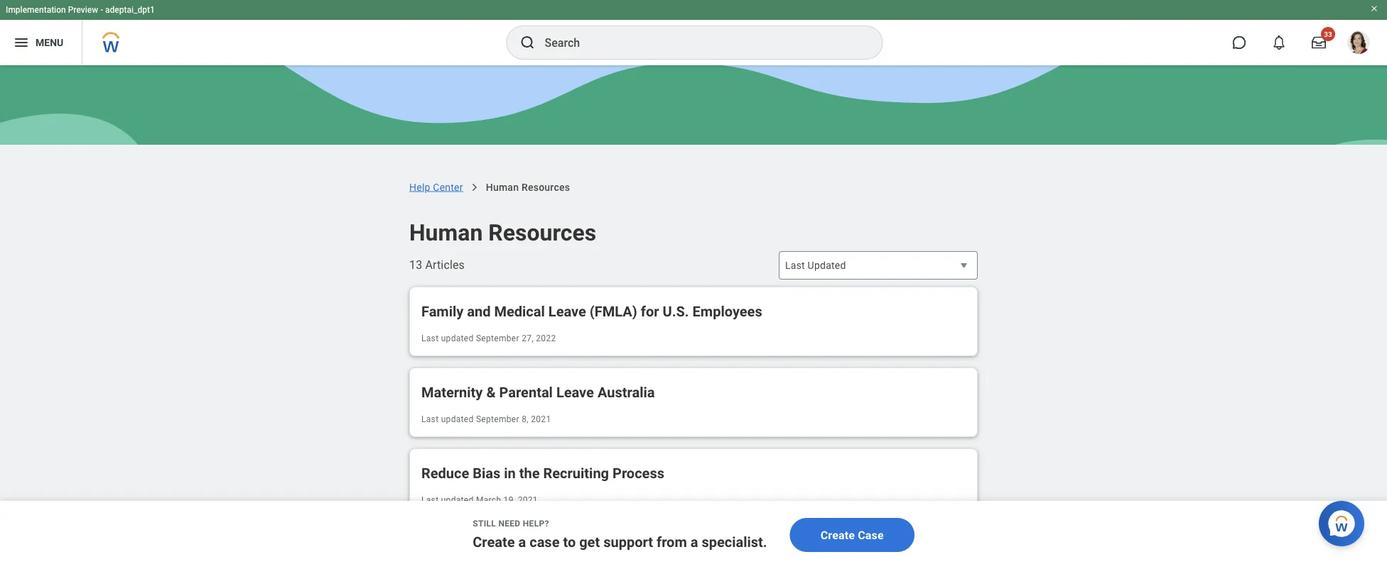 Task type: locate. For each thing, give the bounding box(es) containing it.
september
[[476, 334, 519, 344], [476, 415, 519, 425]]

close environment banner image
[[1370, 4, 1379, 13]]

create down still at bottom left
[[473, 534, 515, 551]]

0 vertical spatial human
[[486, 182, 519, 193]]

2 september from the top
[[476, 415, 519, 425]]

3 updated from the top
[[441, 496, 474, 506]]

create inside create case link
[[821, 529, 855, 543]]

our dedication to a diverse workplace button
[[409, 530, 978, 570]]

employees
[[693, 303, 762, 320]]

1 updated from the top
[[441, 334, 474, 344]]

updated for reduce
[[441, 496, 474, 506]]

dedication
[[448, 547, 516, 563]]

human right chevron right small icon
[[486, 182, 519, 193]]

help?
[[523, 520, 549, 529]]

to left the get
[[563, 534, 576, 551]]

to down help?
[[520, 547, 532, 563]]

1 vertical spatial september
[[476, 415, 519, 425]]

leave
[[548, 303, 586, 320], [556, 384, 594, 401]]

to
[[563, 534, 576, 551], [520, 547, 532, 563]]

last down reduce
[[421, 496, 439, 506]]

implementation
[[6, 5, 66, 15]]

a
[[518, 534, 526, 551], [691, 534, 698, 551], [536, 547, 544, 563]]

bias
[[473, 465, 501, 482]]

september for parental
[[476, 415, 519, 425]]

support
[[603, 534, 653, 551]]

0 horizontal spatial create
[[473, 534, 515, 551]]

1 vertical spatial leave
[[556, 384, 594, 401]]

list
[[408, 173, 978, 202], [409, 287, 978, 570]]

get
[[579, 534, 600, 551]]

u.s.
[[663, 303, 689, 320]]

-
[[100, 5, 103, 15]]

2 horizontal spatial a
[[691, 534, 698, 551]]

2022
[[536, 334, 556, 344]]

2021 right 8,
[[531, 415, 551, 425]]

last
[[421, 334, 439, 344], [421, 415, 439, 425], [421, 496, 439, 506]]

still
[[473, 520, 496, 529]]

case
[[530, 534, 560, 551]]

3 last from the top
[[421, 496, 439, 506]]

menu
[[36, 37, 63, 48]]

Search Workday  search field
[[545, 27, 853, 58]]

13 articles
[[409, 258, 465, 272]]

recruiting
[[543, 465, 609, 482]]

2 vertical spatial updated
[[441, 496, 474, 506]]

workplace
[[599, 547, 666, 563]]

search image
[[519, 34, 536, 51]]

medical
[[494, 303, 545, 320]]

1 last from the top
[[421, 334, 439, 344]]

maternity
[[421, 384, 483, 401]]

1 september from the top
[[476, 334, 519, 344]]

last for maternity
[[421, 415, 439, 425]]

human resources down chevron right small icon
[[409, 220, 596, 246]]

reduce
[[421, 465, 469, 482]]

create inside still need help? create a case to get support from a specialist.
[[473, 534, 515, 551]]

last down maternity
[[421, 415, 439, 425]]

september left 27,
[[476, 334, 519, 344]]

1 vertical spatial human resources
[[409, 220, 596, 246]]

0 vertical spatial list
[[408, 173, 978, 202]]

0 horizontal spatial human
[[409, 220, 483, 246]]

last down family on the bottom of page
[[421, 334, 439, 344]]

human resources right chevron right small icon
[[486, 182, 570, 193]]

a down need
[[518, 534, 526, 551]]

2021 right 19,
[[518, 496, 538, 506]]

0 vertical spatial 2021
[[531, 415, 551, 425]]

september left 8,
[[476, 415, 519, 425]]

2 vertical spatial last
[[421, 496, 439, 506]]

help center
[[409, 182, 463, 193]]

2 last from the top
[[421, 415, 439, 425]]

1 horizontal spatial to
[[563, 534, 576, 551]]

australia
[[598, 384, 655, 401]]

create case
[[821, 529, 884, 543]]

create left case
[[821, 529, 855, 543]]

1 horizontal spatial human
[[486, 182, 519, 193]]

0 vertical spatial september
[[476, 334, 519, 344]]

the
[[519, 465, 540, 482]]

updated down family on the bottom of page
[[441, 334, 474, 344]]

0 vertical spatial last
[[421, 334, 439, 344]]

list containing family and medical leave (fmla) for u.s. employees
[[409, 287, 978, 570]]

updated down maternity
[[441, 415, 474, 425]]

1 vertical spatial 2021
[[518, 496, 538, 506]]

2021
[[531, 415, 551, 425], [518, 496, 538, 506]]

0 vertical spatial resources
[[522, 182, 570, 193]]

0 horizontal spatial to
[[520, 547, 532, 563]]

menu button
[[0, 20, 82, 65]]

create
[[821, 529, 855, 543], [473, 534, 515, 551]]

menu banner
[[0, 0, 1387, 65]]

help
[[409, 182, 430, 193]]

1 vertical spatial list
[[409, 287, 978, 570]]

8,
[[522, 415, 529, 425]]

process
[[613, 465, 664, 482]]

resources
[[522, 182, 570, 193], [488, 220, 596, 246]]

human
[[486, 182, 519, 193], [409, 220, 483, 246]]

a right from
[[691, 534, 698, 551]]

leave up 2022
[[548, 303, 586, 320]]

0 vertical spatial updated
[[441, 334, 474, 344]]

updated for family
[[441, 334, 474, 344]]

inbox large image
[[1312, 36, 1326, 50]]

implementation preview -   adeptai_dpt1
[[6, 5, 155, 15]]

updated down reduce
[[441, 496, 474, 506]]

human up articles
[[409, 220, 483, 246]]

1 vertical spatial last
[[421, 415, 439, 425]]

2 updated from the top
[[441, 415, 474, 425]]

human resources
[[486, 182, 570, 193], [409, 220, 596, 246]]

updated
[[441, 334, 474, 344], [441, 415, 474, 425], [441, 496, 474, 506]]

19,
[[504, 496, 516, 506]]

chevron right small image
[[467, 181, 482, 195]]

0 vertical spatial leave
[[548, 303, 586, 320]]

adeptai_dpt1
[[105, 5, 155, 15]]

1 vertical spatial updated
[[441, 415, 474, 425]]

1 horizontal spatial a
[[536, 547, 544, 563]]

in
[[504, 465, 516, 482]]

leave right parental on the bottom of page
[[556, 384, 594, 401]]

a down help?
[[536, 547, 544, 563]]

1 horizontal spatial create
[[821, 529, 855, 543]]

1 vertical spatial human
[[409, 220, 483, 246]]

2021 for in
[[518, 496, 538, 506]]



Task type: describe. For each thing, give the bounding box(es) containing it.
create case link
[[790, 519, 914, 553]]

maternity & parental leave australia
[[421, 384, 655, 401]]

family
[[421, 303, 464, 320]]

13
[[409, 258, 422, 272]]

0 horizontal spatial a
[[518, 534, 526, 551]]

27,
[[522, 334, 534, 344]]

need
[[498, 520, 521, 529]]

last for reduce
[[421, 496, 439, 506]]

our
[[421, 547, 444, 563]]

(fmla)
[[590, 303, 637, 320]]

last updated september 27, 2022
[[421, 334, 556, 344]]

september for medical
[[476, 334, 519, 344]]

a inside our dedication to a diverse workplace button
[[536, 547, 544, 563]]

human inside list
[[486, 182, 519, 193]]

still need help? create a case to get support from a specialist.
[[473, 520, 767, 551]]

diverse
[[547, 547, 595, 563]]

to inside still need help? create a case to get support from a specialist.
[[563, 534, 576, 551]]

parental
[[499, 384, 553, 401]]

help center link
[[408, 181, 465, 195]]

articles
[[425, 258, 465, 272]]

2021 for parental
[[531, 415, 551, 425]]

our dedication to a diverse workplace
[[421, 547, 666, 563]]

leave for australia
[[556, 384, 594, 401]]

0 vertical spatial human resources
[[486, 182, 570, 193]]

33 button
[[1303, 27, 1335, 58]]

family and medical leave (fmla) for u.s. employees
[[421, 303, 762, 320]]

list containing help center
[[408, 173, 978, 202]]

profile logan mcneil image
[[1347, 31, 1370, 57]]

last updated march 19, 2021
[[421, 496, 538, 506]]

justify image
[[13, 34, 30, 51]]

reduce bias in the recruiting process
[[421, 465, 664, 482]]

last for family
[[421, 334, 439, 344]]

center
[[433, 182, 463, 193]]

last updated september 8, 2021
[[421, 415, 551, 425]]

case
[[858, 529, 884, 543]]

notifications large image
[[1272, 36, 1286, 50]]

33
[[1324, 30, 1332, 38]]

to inside button
[[520, 547, 532, 563]]

and
[[467, 303, 491, 320]]

march
[[476, 496, 501, 506]]

1 vertical spatial resources
[[488, 220, 596, 246]]

specialist.
[[702, 534, 767, 551]]

from
[[657, 534, 687, 551]]

leave for (fmla)
[[548, 303, 586, 320]]

updated for maternity
[[441, 415, 474, 425]]

for
[[641, 303, 659, 320]]

preview
[[68, 5, 98, 15]]

&
[[486, 384, 496, 401]]



Task type: vqa. For each thing, say whether or not it's contained in the screenshot.
Policy within the Instructional Text Any dependent/marital status change event requires proof of the change in family status, prior to making mid-year benefit election changes. You will be required to attach supporting documentation to your request for such a benefit event. Keep in mind that certain types of election changes must be submitted within a specific time frame, after Benefit Department approval. Reminder: The Benefits Policy Document includes specifics on all of the requirements.
no



